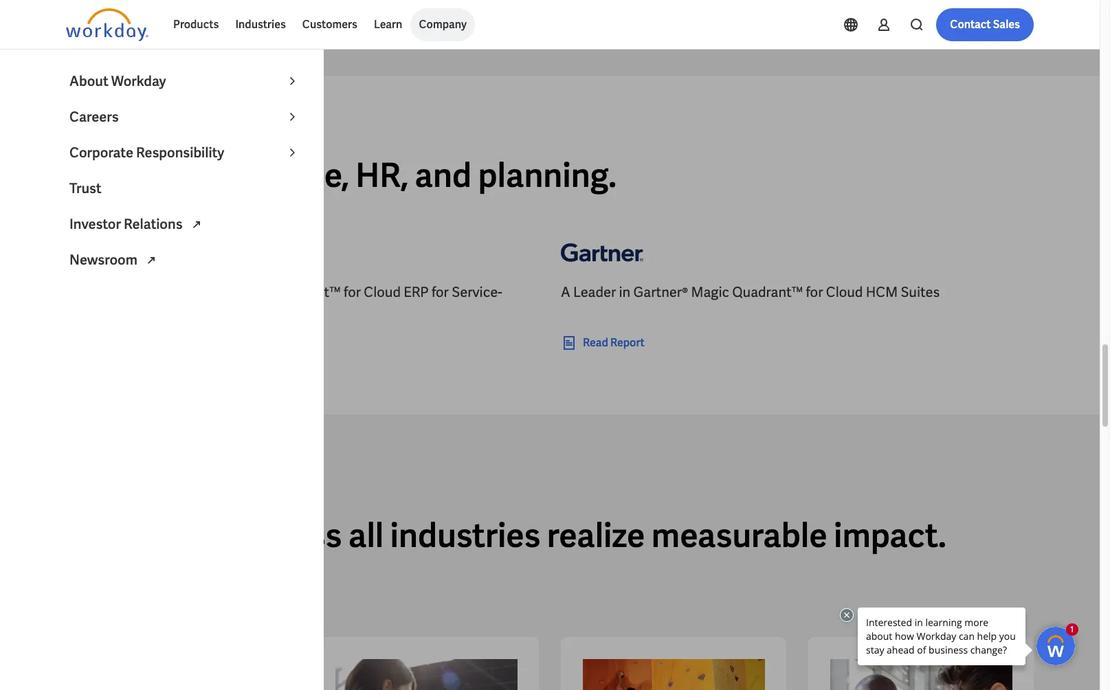 Task type: vqa. For each thing, say whether or not it's contained in the screenshot.
'process'
no



Task type: locate. For each thing, give the bounding box(es) containing it.
in for finance,
[[196, 154, 224, 197]]

opens in a new tab image
[[143, 253, 159, 269]]

0 horizontal spatial gartner image
[[66, 233, 149, 272]]

in left 2023
[[124, 284, 136, 302]]

in up report
[[619, 284, 631, 302]]

companies across all industries realize measurable impact.
[[66, 515, 947, 557]]

a for a leader in 2023 gartner® magic quadrant™ for cloud erp for service- centric enterprises
[[66, 284, 75, 302]]

and
[[415, 154, 472, 197]]

corporate
[[69, 144, 133, 162]]

gartner image for 2023
[[66, 233, 149, 272]]

cloud
[[364, 284, 401, 302], [826, 284, 863, 302]]

cloud left erp
[[364, 284, 401, 302]]

2 horizontal spatial for
[[806, 284, 824, 302]]

1 horizontal spatial gartner®
[[634, 284, 689, 302]]

customers
[[302, 17, 358, 32]]

0 horizontal spatial magic
[[229, 284, 267, 302]]

read report
[[583, 336, 645, 350]]

1 horizontal spatial cloud
[[826, 284, 863, 302]]

1 for from the left
[[344, 284, 361, 302]]

industries
[[235, 17, 286, 32]]

a
[[66, 154, 89, 197], [66, 284, 75, 302], [561, 284, 571, 302]]

corporate responsibility button
[[61, 135, 309, 171]]

newsroom
[[69, 251, 140, 269]]

gartner image for gartner®
[[561, 233, 644, 272]]

1 horizontal spatial gartner image
[[561, 233, 644, 272]]

in
[[196, 154, 224, 197], [124, 284, 136, 302], [619, 284, 631, 302]]

investor
[[69, 215, 121, 233]]

1 quadrant™ from the left
[[270, 284, 341, 302]]

gartner® up report
[[634, 284, 689, 302]]

all
[[349, 515, 384, 557]]

learn all the successes life time fitness achieved with workday. image
[[583, 660, 765, 690]]

a up centric
[[66, 284, 75, 302]]

1 magic from the left
[[229, 284, 267, 302]]

0 horizontal spatial in
[[124, 284, 136, 302]]

2 for from the left
[[432, 284, 449, 302]]

1 horizontal spatial quadrant™
[[733, 284, 803, 302]]

netflix image
[[336, 660, 518, 690]]

1 gartner® from the left
[[171, 284, 226, 302]]

impact.
[[834, 515, 947, 557]]

about workday
[[69, 72, 166, 90]]

investor relations
[[69, 215, 185, 233]]

hcm
[[866, 284, 898, 302]]

0 horizontal spatial gartner®
[[171, 284, 226, 302]]

contact sales
[[951, 17, 1021, 32]]

for right erp
[[432, 284, 449, 302]]

corporate responsibility
[[69, 144, 224, 162]]

realize
[[547, 515, 645, 557]]

a inside a leader in 2023 gartner® magic quadrant™ for cloud erp for service- centric enterprises
[[66, 284, 75, 302]]

gartner image
[[66, 233, 149, 272], [561, 233, 644, 272]]

1 cloud from the left
[[364, 284, 401, 302]]

responsibility
[[136, 144, 224, 162]]

leader up centric
[[78, 284, 121, 302]]

a down the what
[[66, 154, 89, 197]]

in inside a leader in 2023 gartner® magic quadrant™ for cloud erp for service- centric enterprises
[[124, 284, 136, 302]]

1 horizontal spatial for
[[432, 284, 449, 302]]

learn button
[[366, 8, 411, 41]]

what
[[66, 121, 94, 134]]

leader inside a leader in 2023 gartner® magic quadrant™ for cloud erp for service- centric enterprises
[[78, 284, 121, 302]]

bdo canada image
[[831, 660, 1013, 690]]

for
[[344, 284, 361, 302], [432, 284, 449, 302], [806, 284, 824, 302]]

quadrant™
[[270, 284, 341, 302], [733, 284, 803, 302]]

2 leader from the left
[[574, 284, 616, 302]]

3 for from the left
[[806, 284, 824, 302]]

magic
[[229, 284, 267, 302], [691, 284, 730, 302]]

1 gartner image from the left
[[66, 233, 149, 272]]

cloud left hcm
[[826, 284, 863, 302]]

gartner®
[[171, 284, 226, 302], [634, 284, 689, 302]]

report
[[611, 336, 645, 350]]

1 horizontal spatial leader
[[574, 284, 616, 302]]

hr,
[[356, 154, 409, 197]]

company
[[419, 17, 467, 32]]

0 horizontal spatial cloud
[[364, 284, 401, 302]]

for left erp
[[344, 284, 361, 302]]

quadrant™ inside a leader in 2023 gartner® magic quadrant™ for cloud erp for service- centric enterprises
[[270, 284, 341, 302]]

gartner® down newsroom link at left top
[[171, 284, 226, 302]]

2 horizontal spatial in
[[619, 284, 631, 302]]

suites
[[901, 284, 940, 302]]

contact sales link
[[937, 8, 1034, 41]]

0 horizontal spatial for
[[344, 284, 361, 302]]

1 leader from the left
[[78, 284, 121, 302]]

0 horizontal spatial leader
[[78, 284, 121, 302]]

what analysts say
[[66, 121, 165, 134]]

industries
[[390, 515, 541, 557]]

0 horizontal spatial quadrant™
[[270, 284, 341, 302]]

industries button
[[227, 8, 294, 41]]

leader
[[78, 284, 121, 302], [574, 284, 616, 302]]

about workday button
[[61, 63, 309, 99]]

products button
[[165, 8, 227, 41]]

for left hcm
[[806, 284, 824, 302]]

leader up 'read' at right
[[574, 284, 616, 302]]

across
[[243, 515, 342, 557]]

a up read report link
[[561, 284, 571, 302]]

trust
[[69, 180, 102, 197]]

in up opens in a new tab icon
[[196, 154, 224, 197]]

a leader in 2023 gartner® magic quadrant™ for cloud erp for service- centric enterprises
[[66, 284, 502, 321]]

company button
[[411, 8, 475, 41]]

cloud inside a leader in 2023 gartner® magic quadrant™ for cloud erp for service- centric enterprises
[[364, 284, 401, 302]]

1 horizontal spatial magic
[[691, 284, 730, 302]]

1 horizontal spatial in
[[196, 154, 224, 197]]

2 gartner image from the left
[[561, 233, 644, 272]]



Task type: describe. For each thing, give the bounding box(es) containing it.
centric
[[66, 303, 112, 321]]

measurable
[[652, 515, 828, 557]]

2 gartner® from the left
[[634, 284, 689, 302]]

careers
[[69, 108, 119, 126]]

in for gartner®
[[619, 284, 631, 302]]

products
[[173, 17, 219, 32]]

about
[[69, 72, 108, 90]]

opens in a new tab image
[[188, 217, 205, 233]]

2 cloud from the left
[[826, 284, 863, 302]]

a leader in gartner® magic quadrant™ for cloud hcm suites
[[561, 284, 940, 302]]

go to the homepage image
[[66, 8, 149, 41]]

leader
[[96, 154, 190, 197]]

read
[[583, 336, 608, 350]]

a for a leader in finance, hr, and planning.
[[66, 154, 89, 197]]

2 quadrant™ from the left
[[733, 284, 803, 302]]

planning.
[[478, 154, 617, 197]]

relations
[[124, 215, 183, 233]]

companies
[[66, 515, 236, 557]]

a leader in finance, hr, and planning.
[[66, 154, 617, 197]]

investor relations link
[[61, 206, 309, 242]]

sales
[[994, 17, 1021, 32]]

gartner® inside a leader in 2023 gartner® magic quadrant™ for cloud erp for service- centric enterprises
[[171, 284, 226, 302]]

careers button
[[61, 99, 309, 135]]

read report link
[[561, 335, 645, 352]]

trust link
[[61, 171, 309, 206]]

leader for a leader in 2023 gartner® magic quadrant™ for cloud erp for service- centric enterprises
[[78, 284, 121, 302]]

say
[[147, 121, 165, 134]]

in for 2023
[[124, 284, 136, 302]]

leader for a leader in gartner® magic quadrant™ for cloud hcm suites
[[574, 284, 616, 302]]

finance,
[[230, 154, 349, 197]]

a for a leader in gartner® magic quadrant™ for cloud hcm suites
[[561, 284, 571, 302]]

learn
[[374, 17, 403, 32]]

contact
[[951, 17, 991, 32]]

magic inside a leader in 2023 gartner® magic quadrant™ for cloud erp for service- centric enterprises
[[229, 284, 267, 302]]

erp
[[404, 284, 429, 302]]

2 magic from the left
[[691, 284, 730, 302]]

2023
[[139, 284, 168, 302]]

analysts
[[96, 121, 145, 134]]

customers button
[[294, 8, 366, 41]]

newsroom link
[[61, 242, 309, 278]]

enterprises
[[115, 303, 186, 321]]

workday
[[111, 72, 166, 90]]

service-
[[452, 284, 502, 302]]



